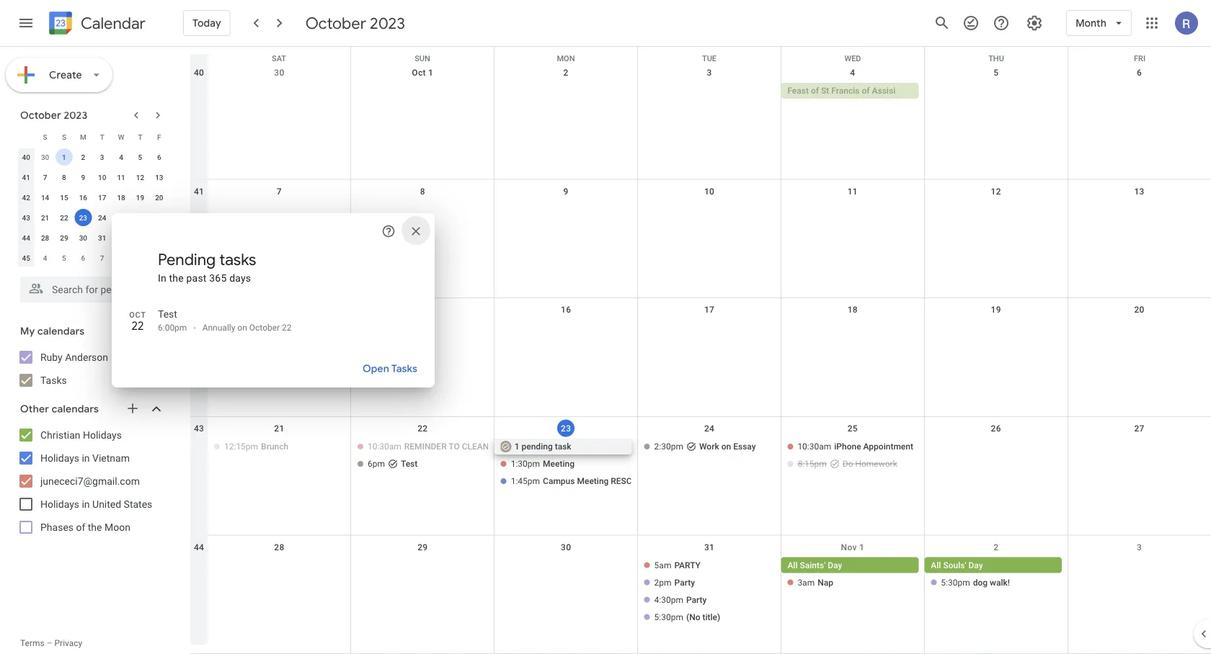 Task type: vqa. For each thing, say whether or not it's contained in the screenshot.
'5 PM' to the left
no



Task type: describe. For each thing, give the bounding box(es) containing it.
(no
[[686, 613, 701, 623]]

2 horizontal spatial 6
[[1137, 68, 1142, 78]]

m
[[80, 133, 86, 141]]

1:45pm
[[511, 477, 540, 487]]

24 inside october 2023 grid
[[98, 213, 106, 222]]

calendars for my calendars
[[37, 325, 85, 338]]

all souls' day
[[931, 561, 983, 571]]

all saints' day button
[[781, 558, 919, 574]]

saints'
[[800, 561, 826, 571]]

5:30pm (no title)
[[654, 613, 721, 623]]

tasks
[[219, 249, 256, 270]]

0 vertical spatial 2023
[[370, 13, 405, 33]]

tue
[[702, 54, 717, 63]]

test 6:00pm ⋅ annually on october 22
[[158, 308, 292, 333]]

row containing 43
[[17, 208, 169, 228]]

40 for 30
[[194, 68, 204, 78]]

1 horizontal spatial 28
[[274, 543, 285, 553]]

23, today element
[[74, 209, 92, 226]]

2 horizontal spatial of
[[862, 86, 870, 96]]

21 inside grid
[[274, 424, 285, 434]]

22 element
[[55, 209, 73, 226]]

24 inside grid
[[704, 424, 715, 434]]

16 inside grid
[[561, 305, 571, 315]]

task
[[555, 442, 572, 452]]

23 inside cell
[[79, 213, 87, 222]]

31 element
[[94, 229, 111, 247]]

21 inside row group
[[41, 213, 49, 222]]

open
[[363, 363, 389, 376]]

fri
[[1134, 54, 1146, 63]]

13 element
[[151, 169, 168, 186]]

other calendars button
[[3, 398, 179, 421]]

2 vertical spatial 2
[[994, 543, 999, 553]]

1 horizontal spatial meeting
[[577, 477, 609, 487]]

18 element
[[113, 189, 130, 206]]

0 vertical spatial october 2023
[[306, 13, 405, 33]]

23 cell
[[74, 208, 93, 228]]

30 element
[[74, 229, 92, 247]]

12 inside october 2023 grid
[[136, 173, 144, 182]]

2 inside row group
[[81, 153, 85, 162]]

0 horizontal spatial meeting
[[543, 459, 575, 469]]

calendar heading
[[78, 13, 146, 34]]

holidays in vietnam
[[40, 452, 130, 464]]

0 horizontal spatial october 2023
[[20, 109, 88, 122]]

pending
[[158, 249, 216, 270]]

to
[[449, 442, 460, 452]]

1 inside cell
[[62, 153, 66, 162]]

row containing 45
[[17, 248, 169, 268]]

terms – privacy
[[20, 639, 82, 649]]

29 element
[[55, 229, 73, 247]]

oct 1
[[412, 68, 434, 78]]

1 pending task
[[515, 442, 572, 452]]

1 down "sun"
[[428, 68, 434, 78]]

19 inside grid
[[991, 305, 1001, 315]]

christian
[[40, 429, 80, 441]]

thu
[[989, 54, 1004, 63]]

tasks inside button
[[391, 363, 418, 376]]

november 7 element
[[94, 249, 111, 267]]

13 inside 13 element
[[155, 173, 163, 182]]

open tasks button
[[357, 352, 423, 387]]

0 horizontal spatial 7
[[43, 173, 47, 182]]

11 inside grid
[[848, 186, 858, 197]]

sun
[[415, 54, 430, 63]]

all saints' day
[[788, 561, 842, 571]]

party for 2pm party
[[675, 578, 695, 588]]

2pm
[[654, 578, 672, 588]]

test, october 22, 6:00pm, annually on october 22. list item
[[112, 303, 465, 339]]

grid containing 40
[[190, 47, 1211, 655]]

party
[[675, 561, 701, 571]]

other
[[20, 403, 49, 416]]

states
[[124, 499, 152, 511]]

november 6 element
[[74, 249, 92, 267]]

10 inside grid
[[704, 186, 715, 197]]

of for francis
[[811, 86, 819, 96]]

0 vertical spatial october
[[306, 13, 366, 33]]

5am
[[654, 561, 672, 571]]

in
[[158, 272, 167, 284]]

annually
[[202, 323, 235, 333]]

14 element
[[36, 189, 54, 206]]

all souls' day button
[[925, 558, 1062, 574]]

20 inside grid
[[1135, 305, 1145, 315]]

8 inside row group
[[62, 173, 66, 182]]

4:30pm party
[[654, 595, 707, 605]]

assisi
[[872, 86, 896, 96]]

anderson
[[65, 352, 108, 363]]

my calendars button
[[3, 320, 179, 343]]

3am nap
[[798, 578, 834, 588]]

1 vertical spatial 4
[[119, 153, 123, 162]]

22 inside test 6:00pm ⋅ annually on october 22
[[282, 323, 292, 333]]

13 inside grid
[[1135, 186, 1145, 197]]

1 horizontal spatial 2
[[564, 68, 569, 78]]

month button
[[1067, 6, 1132, 40]]

today
[[193, 17, 221, 30]]

november 5 element
[[55, 249, 73, 267]]

12:15pm
[[224, 442, 258, 452]]

19 element
[[132, 189, 149, 206]]

1 horizontal spatial 5
[[138, 153, 142, 162]]

2 t from the left
[[138, 133, 142, 141]]

test for test 6:00pm ⋅ annually on october 22
[[158, 308, 177, 320]]

1:45pm campus meeting rescheduled
[[511, 477, 670, 487]]

43 for 30
[[194, 424, 204, 434]]

6pm
[[368, 459, 385, 469]]

reminder
[[404, 442, 447, 452]]

5:30pm for 5:30pm (no title)
[[654, 613, 684, 623]]

row containing sat
[[190, 47, 1211, 69]]

25
[[848, 424, 858, 434]]

11 inside october 2023 grid
[[117, 173, 125, 182]]

44 for 1
[[22, 234, 30, 242]]

feast of st francis of assisi button
[[781, 83, 919, 99]]

25 element
[[113, 209, 130, 226]]

4 inside row
[[43, 254, 47, 262]]

10:30am reminder to clean
[[368, 442, 489, 452]]

on inside test 6:00pm ⋅ annually on october 22
[[237, 323, 247, 333]]

14
[[41, 193, 49, 202]]

calendars for other calendars
[[52, 403, 99, 416]]

pending
[[522, 442, 553, 452]]

terms
[[20, 639, 44, 649]]

22 inside oct 22
[[132, 319, 144, 334]]

f
[[157, 133, 161, 141]]

18 inside grid
[[848, 305, 858, 315]]

in for united
[[82, 499, 90, 511]]

5:30pm dog walk!
[[941, 578, 1010, 588]]

2 vertical spatial 3
[[1137, 543, 1142, 553]]

4:30pm
[[654, 595, 684, 605]]

6 inside the november 6 element
[[81, 254, 85, 262]]

feast of st francis of assisi
[[788, 86, 896, 96]]

title)
[[703, 613, 721, 623]]

28 inside october 2023 grid
[[41, 234, 49, 242]]

3 inside october 2023 grid
[[100, 153, 104, 162]]

cell containing all souls' day
[[925, 558, 1068, 627]]

40 for 1
[[22, 153, 30, 162]]

0 vertical spatial holidays
[[83, 429, 122, 441]]

2pm party
[[654, 578, 695, 588]]

12:15pm brunch
[[224, 442, 289, 452]]

homework
[[856, 459, 898, 469]]

feast
[[788, 86, 809, 96]]

essay
[[733, 442, 756, 452]]

ruby
[[40, 352, 63, 363]]

1 vertical spatial 2023
[[64, 109, 88, 122]]

5am party
[[654, 561, 701, 571]]

do
[[843, 459, 853, 469]]

4 inside grid
[[850, 68, 856, 78]]

all for all saints' day
[[788, 561, 798, 571]]

44 for 30
[[194, 543, 204, 553]]

calendar
[[81, 13, 146, 34]]

27
[[1135, 424, 1145, 434]]

vietnam
[[92, 452, 130, 464]]

appointment
[[864, 442, 914, 452]]

my calendars
[[20, 325, 85, 338]]

45
[[22, 254, 30, 262]]

november 4 element
[[36, 249, 54, 267]]

oct for 1
[[412, 68, 426, 78]]

22 inside row group
[[60, 213, 68, 222]]

united
[[92, 499, 121, 511]]

26
[[991, 424, 1001, 434]]

do homework
[[843, 459, 898, 469]]

31 inside row group
[[98, 234, 106, 242]]

1 horizontal spatial 6
[[157, 153, 161, 162]]

pending tasks in the past 365 days
[[158, 249, 256, 284]]

12 element
[[132, 169, 149, 186]]

row group inside october 2023 grid
[[17, 147, 169, 268]]

15 element
[[55, 189, 73, 206]]

past
[[186, 272, 207, 284]]

month
[[1076, 17, 1107, 30]]



Task type: locate. For each thing, give the bounding box(es) containing it.
10 for 10 element
[[98, 173, 106, 182]]

in for vietnam
[[82, 452, 90, 464]]

Search for people text field
[[29, 277, 156, 303]]

days
[[229, 272, 251, 284]]

party up (no
[[686, 595, 707, 605]]

oct down "sun"
[[412, 68, 426, 78]]

2 horizontal spatial 3
[[1137, 543, 1142, 553]]

1 all from the left
[[788, 561, 798, 571]]

0 vertical spatial 10
[[98, 173, 106, 182]]

28 element
[[36, 229, 54, 247]]

7 inside grid
[[277, 186, 282, 197]]

1 vertical spatial party
[[686, 595, 707, 605]]

2:30pm
[[654, 442, 684, 452]]

2 s from the left
[[62, 133, 66, 141]]

in up junececi7@gmail.com
[[82, 452, 90, 464]]

test inside grid
[[401, 459, 418, 469]]

sat
[[272, 54, 286, 63]]

0 vertical spatial calendars
[[37, 325, 85, 338]]

2 down mon
[[564, 68, 569, 78]]

6 down f
[[157, 153, 161, 162]]

main drawer image
[[17, 14, 35, 32]]

1:30pm
[[511, 459, 540, 469]]

1 vertical spatial 43
[[194, 424, 204, 434]]

holidays up phases
[[40, 499, 79, 511]]

party for 4:30pm party
[[686, 595, 707, 605]]

30 down campus
[[561, 543, 571, 553]]

7
[[43, 173, 47, 182], [277, 186, 282, 197], [100, 254, 104, 262]]

1 vertical spatial 2
[[81, 153, 85, 162]]

1 vertical spatial meeting
[[577, 477, 609, 487]]

5 inside row
[[62, 254, 66, 262]]

9 inside row group
[[81, 173, 85, 182]]

1 horizontal spatial 10:30am
[[798, 442, 832, 452]]

meeting
[[543, 459, 575, 469], [577, 477, 609, 487]]

settings menu image
[[1026, 14, 1044, 32]]

of for moon
[[76, 522, 85, 534]]

on right "work"
[[722, 442, 731, 452]]

create button
[[6, 58, 112, 92]]

2 vertical spatial 6
[[81, 254, 85, 262]]

1 day from the left
[[828, 561, 842, 571]]

the inside the pending tasks in the past 365 days
[[169, 272, 184, 284]]

1 horizontal spatial 20
[[1135, 305, 1145, 315]]

junececi7@gmail.com
[[40, 476, 140, 487]]

43 for 1
[[22, 213, 30, 222]]

tasks down "ruby"
[[40, 375, 67, 387]]

40 down today in the top left of the page
[[194, 68, 204, 78]]

6
[[1137, 68, 1142, 78], [157, 153, 161, 162], [81, 254, 85, 262]]

1 right the september 30 element
[[62, 153, 66, 162]]

2 vertical spatial 10
[[155, 254, 163, 262]]

2 horizontal spatial 7
[[277, 186, 282, 197]]

on right annually
[[237, 323, 247, 333]]

5:30pm down souls'
[[941, 578, 970, 588]]

1 right the nov
[[860, 543, 865, 553]]

holidays for holidays in united states
[[40, 499, 79, 511]]

my
[[20, 325, 35, 338]]

other calendars list
[[3, 424, 179, 539]]

17 inside grid
[[704, 305, 715, 315]]

row containing s
[[17, 127, 169, 147]]

1 horizontal spatial 18
[[848, 305, 858, 315]]

day for all souls' day
[[969, 561, 983, 571]]

nov
[[841, 543, 857, 553]]

44 inside grid
[[194, 543, 204, 553]]

campus
[[543, 477, 575, 487]]

12 inside grid
[[991, 186, 1001, 197]]

1 horizontal spatial 7
[[100, 254, 104, 262]]

holidays for holidays in vietnam
[[40, 452, 79, 464]]

2 up all souls' day button
[[994, 543, 999, 553]]

on
[[237, 323, 247, 333], [722, 442, 731, 452]]

24 element
[[94, 209, 111, 226]]

4
[[850, 68, 856, 78], [119, 153, 123, 162], [43, 254, 47, 262]]

calendars up christian holidays
[[52, 403, 99, 416]]

41
[[22, 173, 30, 182], [194, 186, 204, 197]]

1 vertical spatial oct
[[129, 310, 146, 319]]

0 horizontal spatial test
[[158, 308, 177, 320]]

dog
[[973, 578, 988, 588]]

0 horizontal spatial t
[[100, 133, 104, 141]]

cell containing all saints' day
[[781, 558, 925, 627]]

22 left 6:00pm
[[132, 319, 144, 334]]

october inside test 6:00pm ⋅ annually on october 22
[[249, 323, 280, 333]]

privacy link
[[54, 639, 82, 649]]

0 vertical spatial 28
[[41, 234, 49, 242]]

30 right 29 element
[[79, 234, 87, 242]]

0 vertical spatial 7
[[43, 173, 47, 182]]

0 horizontal spatial s
[[43, 133, 47, 141]]

1 vertical spatial 12
[[991, 186, 1001, 197]]

44 inside row group
[[22, 234, 30, 242]]

17 inside row group
[[98, 193, 106, 202]]

1 t from the left
[[100, 133, 104, 141]]

2 all from the left
[[931, 561, 941, 571]]

tasks right open
[[391, 363, 418, 376]]

1 horizontal spatial 29
[[418, 543, 428, 553]]

calendar element
[[46, 9, 146, 40]]

–
[[47, 639, 52, 649]]

10 for november 10 element
[[155, 254, 163, 262]]

all left saints'
[[788, 561, 798, 571]]

row containing 16
[[190, 299, 1211, 417]]

november 10 element
[[151, 249, 168, 267]]

0 horizontal spatial 2
[[81, 153, 85, 162]]

1 vertical spatial 17
[[704, 305, 715, 315]]

0 horizontal spatial 10
[[98, 173, 106, 182]]

15
[[60, 193, 68, 202]]

41 inside october 2023 grid
[[22, 173, 30, 182]]

row group containing 40
[[17, 147, 169, 268]]

2023
[[370, 13, 405, 33], [64, 109, 88, 122]]

5 up 12 element
[[138, 153, 142, 162]]

6 right november 5 element
[[81, 254, 85, 262]]

test inside test 6:00pm ⋅ annually on october 22
[[158, 308, 177, 320]]

22 right 21 element
[[60, 213, 68, 222]]

10:30am iphone appointment
[[798, 442, 914, 452]]

work
[[699, 442, 719, 452]]

2 in from the top
[[82, 499, 90, 511]]

oct inside test, october 22, 6:00pm, annually on october 22. list item
[[129, 310, 146, 319]]

1 vertical spatial 31
[[704, 543, 715, 553]]

0 vertical spatial the
[[169, 272, 184, 284]]

row containing 23
[[190, 417, 1211, 536]]

cell containing 1 pending task
[[494, 439, 670, 491]]

t
[[100, 133, 104, 141], [138, 133, 142, 141]]

1 vertical spatial 13
[[1135, 186, 1145, 197]]

1 cell
[[55, 147, 74, 167]]

of left 'st' at the right of page
[[811, 86, 819, 96]]

cell containing 5am
[[638, 558, 781, 627]]

1 in from the top
[[82, 452, 90, 464]]

21 up brunch
[[274, 424, 285, 434]]

27 element
[[151, 209, 168, 226]]

s left m
[[62, 133, 66, 141]]

terms link
[[20, 639, 44, 649]]

0 horizontal spatial tasks
[[40, 375, 67, 387]]

17
[[98, 193, 106, 202], [704, 305, 715, 315]]

day up 5:30pm dog walk!
[[969, 561, 983, 571]]

5:30pm for 5:30pm dog walk!
[[941, 578, 970, 588]]

today button
[[183, 6, 231, 40]]

1 horizontal spatial 3
[[707, 68, 712, 78]]

create
[[49, 69, 82, 81]]

22 right annually
[[282, 323, 292, 333]]

9
[[81, 173, 85, 182], [564, 186, 569, 197]]

3
[[707, 68, 712, 78], [100, 153, 104, 162], [1137, 543, 1142, 553]]

1 vertical spatial test
[[401, 459, 418, 469]]

10:30am for 6pm
[[368, 442, 402, 452]]

40 left the september 30 element
[[22, 153, 30, 162]]

day
[[828, 561, 842, 571], [969, 561, 983, 571]]

10
[[98, 173, 106, 182], [704, 186, 715, 197], [155, 254, 163, 262]]

0 horizontal spatial 24
[[98, 213, 106, 222]]

meeting right campus
[[577, 477, 609, 487]]

23 inside grid
[[561, 424, 571, 434]]

wed
[[845, 54, 861, 63]]

holidays
[[83, 429, 122, 441], [40, 452, 79, 464], [40, 499, 79, 511]]

21 element
[[36, 209, 54, 226]]

party down "party"
[[675, 578, 695, 588]]

1 vertical spatial 10
[[704, 186, 715, 197]]

0 vertical spatial 41
[[22, 173, 30, 182]]

cell
[[208, 83, 351, 100], [351, 83, 494, 100], [494, 83, 638, 100], [638, 83, 781, 100], [1068, 83, 1211, 100], [112, 228, 131, 248], [112, 248, 131, 268], [351, 439, 495, 491], [494, 439, 670, 491], [781, 439, 925, 491], [1068, 439, 1211, 491], [208, 558, 351, 627], [638, 558, 781, 627], [781, 558, 925, 627], [925, 558, 1068, 627], [1068, 558, 1211, 627]]

43 inside row group
[[22, 213, 30, 222]]

of inside the other calendars list
[[76, 522, 85, 534]]

40 inside october 2023 grid
[[22, 153, 30, 162]]

nov 1
[[841, 543, 865, 553]]

1 horizontal spatial october 2023
[[306, 13, 405, 33]]

0 horizontal spatial 19
[[136, 193, 144, 202]]

1 vertical spatial october
[[20, 109, 61, 122]]

day for all saints' day
[[828, 561, 842, 571]]

1 horizontal spatial 2023
[[370, 13, 405, 33]]

0 horizontal spatial of
[[76, 522, 85, 534]]

0 horizontal spatial october
[[20, 109, 61, 122]]

1 vertical spatial 20
[[1135, 305, 1145, 315]]

0 horizontal spatial 2023
[[64, 109, 88, 122]]

17 element
[[94, 189, 111, 206]]

41 up 42
[[22, 173, 30, 182]]

christian holidays
[[40, 429, 122, 441]]

nap
[[818, 578, 834, 588]]

8 inside grid
[[420, 186, 425, 197]]

holidays in united states
[[40, 499, 152, 511]]

4 left november 5 element
[[43, 254, 47, 262]]

1 horizontal spatial 41
[[194, 186, 204, 197]]

0 vertical spatial 13
[[155, 173, 163, 182]]

grid
[[190, 47, 1211, 655]]

oct up my calendars dropdown button
[[129, 310, 146, 319]]

t left w
[[100, 133, 104, 141]]

october 2023 grid
[[14, 127, 169, 268]]

10 element
[[94, 169, 111, 186]]

10 inside row
[[155, 254, 163, 262]]

22 up reminder
[[418, 424, 428, 434]]

0 horizontal spatial oct
[[129, 310, 146, 319]]

43 inside grid
[[194, 424, 204, 434]]

1 horizontal spatial 12
[[991, 186, 1001, 197]]

brunch
[[261, 442, 289, 452]]

0 horizontal spatial 44
[[22, 234, 30, 242]]

row containing 42
[[17, 187, 169, 208]]

the right in
[[169, 272, 184, 284]]

1 vertical spatial 5
[[138, 153, 142, 162]]

1 horizontal spatial oct
[[412, 68, 426, 78]]

october 2023
[[306, 13, 405, 33], [20, 109, 88, 122]]

the inside list
[[88, 522, 102, 534]]

23
[[79, 213, 87, 222], [561, 424, 571, 434]]

0 vertical spatial 18
[[117, 193, 125, 202]]

test down reminder
[[401, 459, 418, 469]]

1 inside button
[[515, 442, 520, 452]]

0 horizontal spatial 6
[[81, 254, 85, 262]]

of right phases
[[76, 522, 85, 534]]

1 pending task button
[[494, 439, 632, 455]]

st
[[821, 86, 829, 96]]

0 horizontal spatial 29
[[60, 234, 68, 242]]

42
[[22, 193, 30, 202]]

all
[[788, 561, 798, 571], [931, 561, 941, 571]]

holidays up vietnam at the bottom left
[[83, 429, 122, 441]]

10:30am for 8:15pm
[[798, 442, 832, 452]]

2 right 1 cell
[[81, 153, 85, 162]]

1 horizontal spatial tasks
[[391, 363, 418, 376]]

test up 6:00pm
[[158, 308, 177, 320]]

41 for 1
[[22, 173, 30, 182]]

add other calendars image
[[125, 402, 140, 416]]

19 inside row group
[[136, 193, 144, 202]]

all inside button
[[931, 561, 941, 571]]

18
[[117, 193, 125, 202], [848, 305, 858, 315]]

0 vertical spatial 12
[[136, 173, 144, 182]]

0 horizontal spatial 5:30pm
[[654, 613, 684, 623]]

0 horizontal spatial 41
[[22, 173, 30, 182]]

all for all souls' day
[[931, 561, 941, 571]]

tasks inside my calendars list
[[40, 375, 67, 387]]

calendars up "ruby"
[[37, 325, 85, 338]]

5:30pm down 4:30pm
[[654, 613, 684, 623]]

0 horizontal spatial 3
[[100, 153, 104, 162]]

1 vertical spatial on
[[722, 442, 731, 452]]

24
[[98, 213, 106, 222], [704, 424, 715, 434]]

walk!
[[990, 578, 1010, 588]]

20 inside row group
[[155, 193, 163, 202]]

test for test
[[401, 459, 418, 469]]

2 day from the left
[[969, 561, 983, 571]]

1 vertical spatial the
[[88, 522, 102, 534]]

ruby anderson
[[40, 352, 108, 363]]

other calendars
[[20, 403, 99, 416]]

oct 22
[[129, 310, 146, 334]]

5 right november 4 element
[[62, 254, 66, 262]]

23 up 1 pending task button
[[561, 424, 571, 434]]

1 horizontal spatial 13
[[1135, 186, 1145, 197]]

s up the september 30 element
[[43, 133, 47, 141]]

20 element
[[151, 189, 168, 206]]

41 right 20 element
[[194, 186, 204, 197]]

31
[[98, 234, 106, 242], [704, 543, 715, 553]]

september 30 element
[[36, 149, 54, 166]]

7 inside 'element'
[[100, 254, 104, 262]]

5 inside grid
[[994, 68, 999, 78]]

None search field
[[0, 271, 179, 303]]

0 horizontal spatial 23
[[79, 213, 87, 222]]

row group
[[17, 147, 169, 268]]

0 vertical spatial meeting
[[543, 459, 575, 469]]

4 down wed
[[850, 68, 856, 78]]

23 right 22 element
[[79, 213, 87, 222]]

day inside "button"
[[828, 561, 842, 571]]

0 vertical spatial 44
[[22, 234, 30, 242]]

16 inside 16 element
[[79, 193, 87, 202]]

2 vertical spatial 7
[[100, 254, 104, 262]]

0 vertical spatial on
[[237, 323, 247, 333]]

row
[[190, 47, 1211, 69], [190, 61, 1211, 180], [17, 127, 169, 147], [17, 147, 169, 167], [17, 167, 169, 187], [190, 180, 1211, 299], [17, 187, 169, 208], [17, 208, 169, 228], [17, 228, 169, 248], [17, 248, 169, 268], [190, 299, 1211, 417], [190, 417, 1211, 536], [190, 536, 1211, 655]]

1 vertical spatial 8
[[420, 186, 425, 197]]

1 horizontal spatial of
[[811, 86, 819, 96]]

24 up "work"
[[704, 424, 715, 434]]

1 horizontal spatial 21
[[274, 424, 285, 434]]

1 up 1:30pm
[[515, 442, 520, 452]]

meeting up campus
[[543, 459, 575, 469]]

1 horizontal spatial 9
[[564, 186, 569, 197]]

1 vertical spatial 3
[[100, 153, 104, 162]]

calendars
[[37, 325, 85, 338], [52, 403, 99, 416]]

30 left 1 cell
[[41, 153, 49, 162]]

1 horizontal spatial t
[[138, 133, 142, 141]]

party
[[675, 578, 695, 588], [686, 595, 707, 605]]

day inside button
[[969, 561, 983, 571]]

1
[[428, 68, 434, 78], [62, 153, 66, 162], [515, 442, 520, 452], [860, 543, 865, 553]]

holidays down christian
[[40, 452, 79, 464]]

1:30pm meeting
[[511, 459, 575, 469]]

1 s from the left
[[43, 133, 47, 141]]

0 vertical spatial 11
[[117, 173, 125, 182]]

11
[[117, 173, 125, 182], [848, 186, 858, 197]]

30 down sat
[[274, 68, 285, 78]]

all left souls'
[[931, 561, 941, 571]]

all inside "button"
[[788, 561, 798, 571]]

22
[[60, 213, 68, 222], [132, 319, 144, 334], [282, 323, 292, 333], [418, 424, 428, 434]]

1 vertical spatial 23
[[561, 424, 571, 434]]

0 vertical spatial 43
[[22, 213, 30, 222]]

0 vertical spatial oct
[[412, 68, 426, 78]]

4 up 11 element
[[119, 153, 123, 162]]

in left united
[[82, 499, 90, 511]]

work on essay
[[699, 442, 756, 452]]

0 horizontal spatial 8
[[62, 173, 66, 182]]

oct inside grid
[[412, 68, 426, 78]]

5 down thu
[[994, 68, 999, 78]]

16 element
[[74, 189, 92, 206]]

31 inside grid
[[704, 543, 715, 553]]

day up nap
[[828, 561, 842, 571]]

6 down fri
[[1137, 68, 1142, 78]]

francis
[[832, 86, 860, 96]]

0 vertical spatial 20
[[155, 193, 163, 202]]

41 for 30
[[194, 186, 204, 197]]

in
[[82, 452, 90, 464], [82, 499, 90, 511]]

my calendars list
[[3, 346, 179, 392]]

22 inside grid
[[418, 424, 428, 434]]

19
[[136, 193, 144, 202], [991, 305, 1001, 315]]

21 left 22 element
[[41, 213, 49, 222]]

24 right 23, today element
[[98, 213, 106, 222]]

18 inside row group
[[117, 193, 125, 202]]

the left moon
[[88, 522, 102, 534]]

0 vertical spatial 21
[[41, 213, 49, 222]]

privacy
[[54, 639, 82, 649]]

2 horizontal spatial 4
[[850, 68, 856, 78]]

0 vertical spatial 5:30pm
[[941, 578, 970, 588]]

1 vertical spatial holidays
[[40, 452, 79, 464]]

1 vertical spatial 21
[[274, 424, 285, 434]]

9 inside grid
[[564, 186, 569, 197]]

t right w
[[138, 133, 142, 141]]

10:30am up 6pm
[[368, 442, 402, 452]]

2 vertical spatial holidays
[[40, 499, 79, 511]]

0 horizontal spatial 20
[[155, 193, 163, 202]]

1 vertical spatial 40
[[22, 153, 30, 162]]

1 horizontal spatial day
[[969, 561, 983, 571]]

rescheduled
[[611, 477, 670, 487]]

oct for 22
[[129, 310, 146, 319]]

29 inside october 2023 grid
[[60, 234, 68, 242]]

28
[[41, 234, 49, 242], [274, 543, 285, 553]]

1 horizontal spatial on
[[722, 442, 731, 452]]

2 10:30am from the left
[[798, 442, 832, 452]]

of left assisi
[[862, 86, 870, 96]]

16
[[79, 193, 87, 202], [561, 305, 571, 315]]

2 vertical spatial 4
[[43, 254, 47, 262]]

11 element
[[113, 169, 130, 186]]

26 element
[[132, 209, 149, 226]]

5
[[994, 68, 999, 78], [138, 153, 142, 162], [62, 254, 66, 262]]

moon
[[105, 522, 130, 534]]

1 10:30am from the left
[[368, 442, 402, 452]]

0 vertical spatial 6
[[1137, 68, 1142, 78]]

29
[[60, 234, 68, 242], [418, 543, 428, 553]]

1 horizontal spatial 44
[[194, 543, 204, 553]]

0 vertical spatial in
[[82, 452, 90, 464]]

10:30am up 8:15pm on the bottom of page
[[798, 442, 832, 452]]



